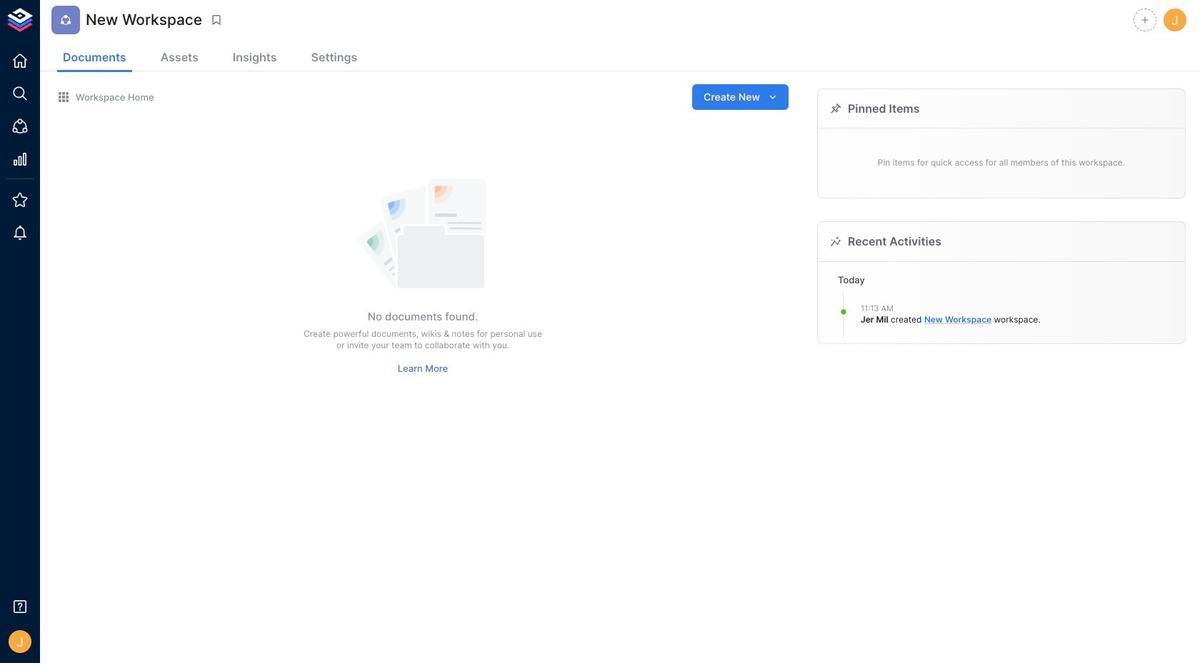 Task type: describe. For each thing, give the bounding box(es) containing it.
bookmark image
[[210, 14, 223, 26]]



